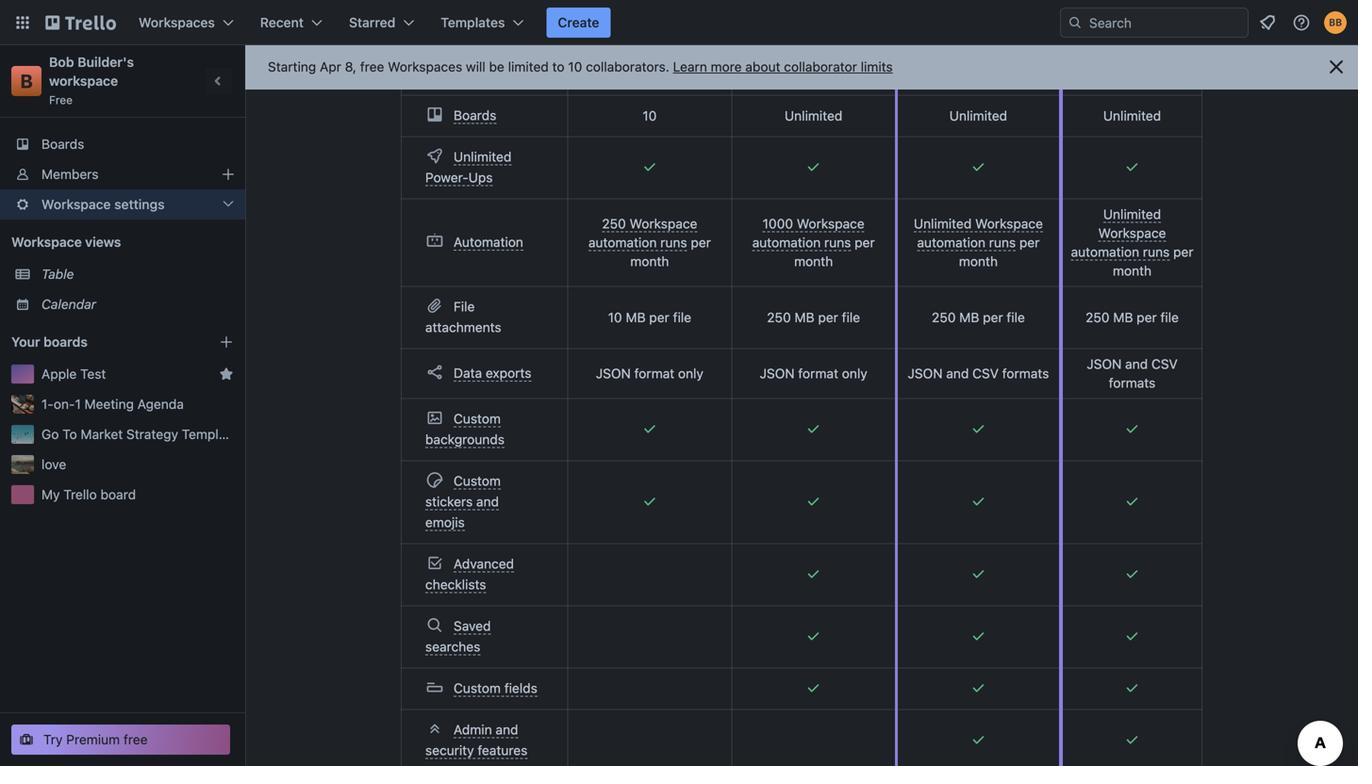 Task type: locate. For each thing, give the bounding box(es) containing it.
collaborators.
[[586, 59, 669, 75]]

automation inside the 250 workspace automation runs
[[588, 235, 657, 250]]

2 per month from the left
[[794, 235, 875, 269]]

my trello board link
[[41, 486, 234, 505]]

0 horizontal spatial month
[[630, 254, 669, 269]]

2 horizontal spatial 250 mb per file
[[1086, 310, 1179, 325]]

1 horizontal spatial format
[[798, 366, 838, 381]]

2 vertical spatial custom
[[454, 681, 501, 696]]

and inside admin and security features
[[496, 722, 518, 738]]

1 custom from the top
[[454, 411, 501, 427]]

workspace views
[[11, 234, 121, 250]]

workspace
[[41, 197, 111, 212], [630, 216, 697, 232], [797, 216, 864, 232], [975, 216, 1043, 232], [1098, 225, 1166, 241], [11, 234, 82, 250]]

1 only from the left
[[678, 366, 703, 381]]

custom up admin
[[454, 681, 501, 696]]

backgrounds
[[425, 432, 505, 447]]

workspaces left will
[[388, 59, 462, 75]]

be
[[489, 59, 504, 75]]

3 per month from the left
[[959, 235, 1040, 269]]

unlimited inside unlimited power-ups
[[454, 149, 511, 165]]

runs inside 1000 workspace automation runs
[[824, 235, 851, 250]]

limited
[[508, 59, 549, 75]]

10 for 10
[[643, 108, 657, 124]]

table
[[41, 266, 74, 282]]

3 mb from the left
[[959, 310, 979, 325]]

free
[[360, 59, 384, 75], [123, 732, 148, 748]]

only
[[678, 366, 703, 381], [842, 366, 867, 381]]

2 mb from the left
[[795, 310, 814, 325]]

1 vertical spatial free
[[123, 732, 148, 748]]

your boards with 5 items element
[[11, 331, 190, 354]]

2 horizontal spatial month
[[959, 254, 998, 269]]

1 horizontal spatial boards
[[454, 108, 496, 123]]

0 horizontal spatial free
[[123, 732, 148, 748]]

1 vertical spatial custom
[[454, 473, 501, 489]]

file
[[673, 310, 691, 325], [842, 310, 860, 325], [1007, 310, 1025, 325], [1160, 310, 1179, 325]]

2 horizontal spatial 10
[[643, 108, 657, 124]]

Search field
[[1083, 8, 1248, 37]]

go
[[41, 427, 59, 442]]

0 horizontal spatial 250 mb per file
[[767, 310, 860, 325]]

250
[[602, 216, 626, 232], [767, 310, 791, 325], [932, 310, 956, 325], [1086, 310, 1110, 325]]

calendar
[[41, 297, 96, 312]]

8,
[[345, 59, 356, 75]]

1 horizontal spatial unlimited workspace automation runs
[[1071, 207, 1170, 260]]

1 file from the left
[[673, 310, 691, 325]]

1 format from the left
[[634, 366, 674, 381]]

apple test
[[41, 366, 106, 382]]

workspace inside the 250 workspace automation runs
[[630, 216, 697, 232]]

1 horizontal spatial free
[[360, 59, 384, 75]]

workspaces up workspace navigation collapse icon
[[139, 15, 215, 30]]

b link
[[11, 66, 41, 96]]

3 custom from the top
[[454, 681, 501, 696]]

table link
[[41, 265, 234, 284]]

3 month from the left
[[959, 254, 998, 269]]

1 horizontal spatial 250 mb per file
[[932, 310, 1025, 325]]

0 vertical spatial workspaces
[[139, 15, 215, 30]]

recent
[[260, 15, 304, 30]]

0 horizontal spatial per month
[[630, 235, 711, 269]]

1 month from the left
[[630, 254, 669, 269]]

apple test link
[[41, 365, 211, 384]]

1 horizontal spatial csv
[[1151, 356, 1178, 372]]

search image
[[1068, 15, 1083, 30]]

workspaces
[[139, 15, 215, 30], [388, 59, 462, 75]]

format
[[634, 366, 674, 381], [798, 366, 838, 381]]

emojis
[[425, 515, 465, 530]]

members
[[41, 166, 99, 182]]

bob builder's workspace free
[[49, 54, 137, 107]]

views
[[85, 234, 121, 250]]

builder's
[[77, 54, 134, 70]]

template
[[182, 427, 238, 442]]

2 json format only from the left
[[760, 366, 867, 381]]

custom up backgrounds
[[454, 411, 501, 427]]

trello
[[63, 487, 97, 503]]

automation
[[588, 235, 657, 250], [752, 235, 821, 250], [917, 235, 985, 250], [1071, 244, 1139, 260]]

workspace navigation collapse icon image
[[206, 68, 232, 94]]

members link
[[0, 159, 245, 190]]

1 horizontal spatial formats
[[1109, 375, 1156, 391]]

boards up members
[[41, 136, 84, 152]]

0 vertical spatial custom
[[454, 411, 501, 427]]

250 mb per file
[[767, 310, 860, 325], [932, 310, 1025, 325], [1086, 310, 1179, 325]]

1 json format only from the left
[[596, 366, 703, 381]]

switch to… image
[[13, 13, 32, 32]]

per month
[[630, 235, 711, 269], [794, 235, 875, 269], [959, 235, 1040, 269]]

advanced checklists
[[425, 556, 514, 593]]

love link
[[41, 456, 234, 474]]

10 down the 250 workspace automation runs
[[608, 310, 622, 325]]

2 vertical spatial 10
[[608, 310, 622, 325]]

boards down will
[[454, 108, 496, 123]]

custom inside custom stickers and emojis
[[454, 473, 501, 489]]

strategy
[[126, 427, 178, 442]]

and
[[1125, 356, 1148, 372], [946, 366, 969, 381], [476, 494, 499, 510], [496, 722, 518, 738]]

2 month from the left
[[794, 254, 833, 269]]

custom for stickers
[[454, 473, 501, 489]]

features
[[478, 743, 528, 759]]

your
[[11, 334, 40, 350]]

2 horizontal spatial per month
[[959, 235, 1040, 269]]

fields
[[504, 681, 537, 696]]

0 horizontal spatial workspaces
[[139, 15, 215, 30]]

file
[[454, 299, 475, 315]]

0 horizontal spatial only
[[678, 366, 703, 381]]

premium
[[66, 732, 120, 748]]

free right premium
[[123, 732, 148, 748]]

1 horizontal spatial month
[[794, 254, 833, 269]]

custom for fields
[[454, 681, 501, 696]]

custom
[[454, 411, 501, 427], [454, 473, 501, 489], [454, 681, 501, 696]]

1 horizontal spatial per month
[[794, 235, 875, 269]]

month for 1000
[[794, 254, 833, 269]]

1 horizontal spatial 10
[[608, 310, 622, 325]]

your boards
[[11, 334, 88, 350]]

4 file from the left
[[1160, 310, 1179, 325]]

1 vertical spatial boards
[[41, 136, 84, 152]]

board
[[100, 487, 136, 503]]

10 down collaborators.
[[643, 108, 657, 124]]

mb
[[626, 310, 646, 325], [795, 310, 814, 325], [959, 310, 979, 325], [1113, 310, 1133, 325]]

0 horizontal spatial json and csv formats
[[908, 366, 1049, 381]]

boards
[[454, 108, 496, 123], [41, 136, 84, 152]]

0 horizontal spatial json format only
[[596, 366, 703, 381]]

attachments
[[425, 320, 501, 335]]

1 horizontal spatial json format only
[[760, 366, 867, 381]]

free right 8,
[[360, 59, 384, 75]]

1 horizontal spatial json and csv formats
[[1087, 356, 1178, 391]]

unlimited
[[785, 108, 842, 124], [949, 108, 1007, 124], [1103, 108, 1161, 124], [454, 149, 511, 165], [1103, 207, 1161, 222], [914, 216, 972, 232]]

add board image
[[219, 335, 234, 350]]

1000
[[763, 216, 793, 232]]

workspace inside dropdown button
[[41, 197, 111, 212]]

1 vertical spatial workspaces
[[388, 59, 462, 75]]

10 right the to
[[568, 59, 582, 75]]

runs
[[660, 235, 687, 250], [824, 235, 851, 250], [989, 235, 1016, 250], [1143, 244, 1170, 260]]

create
[[558, 15, 599, 30]]

custom inside custom backgrounds
[[454, 411, 501, 427]]

0 vertical spatial boards
[[454, 108, 496, 123]]

2 custom from the top
[[454, 473, 501, 489]]

1 horizontal spatial only
[[842, 366, 867, 381]]

custom fields
[[454, 681, 537, 696]]

starred icon image
[[219, 367, 234, 382]]

json and csv formats
[[1087, 356, 1178, 391], [908, 366, 1049, 381]]

admin and security features
[[425, 722, 528, 759]]

formats
[[1002, 366, 1049, 381], [1109, 375, 1156, 391]]

csv
[[1151, 356, 1178, 372], [972, 366, 999, 381]]

0 horizontal spatial boards
[[41, 136, 84, 152]]

workspaces inside popup button
[[139, 15, 215, 30]]

admin
[[454, 722, 492, 738]]

0 vertical spatial 10
[[568, 59, 582, 75]]

per month for unlimited workspace automation runs
[[959, 235, 1040, 269]]

1 per month from the left
[[630, 235, 711, 269]]

0 horizontal spatial format
[[634, 366, 674, 381]]

custom up stickers
[[454, 473, 501, 489]]

1 vertical spatial 10
[[643, 108, 657, 124]]



Task type: describe. For each thing, give the bounding box(es) containing it.
per month for 1000 workspace automation runs
[[794, 235, 875, 269]]

meeting
[[84, 397, 134, 412]]

workspaces button
[[127, 8, 245, 38]]

1-on-1 meeting agenda
[[41, 397, 184, 412]]

free
[[49, 93, 73, 107]]

1 250 mb per file from the left
[[767, 310, 860, 325]]

0 horizontal spatial formats
[[1002, 366, 1049, 381]]

month for 250
[[630, 254, 669, 269]]

learn more about collaborator limits link
[[673, 59, 893, 75]]

csv inside json and csv formats
[[1151, 356, 1178, 372]]

10 for 10 mb per file
[[608, 310, 622, 325]]

custom backgrounds
[[425, 411, 505, 447]]

0 vertical spatial free
[[360, 59, 384, 75]]

back to home image
[[45, 8, 116, 38]]

advanced
[[454, 556, 514, 572]]

250 workspace automation runs
[[588, 216, 697, 250]]

saved searches
[[425, 619, 491, 655]]

3 250 mb per file from the left
[[1086, 310, 1179, 325]]

my trello board
[[41, 487, 136, 503]]

unlimited power-ups
[[425, 149, 511, 185]]

1
[[75, 397, 81, 412]]

love
[[41, 457, 66, 472]]

try
[[43, 732, 63, 748]]

learn
[[673, 59, 707, 75]]

market
[[81, 427, 123, 442]]

2 file from the left
[[842, 310, 860, 325]]

security
[[425, 743, 474, 759]]

go to market strategy template
[[41, 427, 238, 442]]

automation inside 1000 workspace automation runs
[[752, 235, 821, 250]]

my
[[41, 487, 60, 503]]

primary element
[[0, 0, 1358, 45]]

try premium free button
[[11, 725, 230, 755]]

data exports
[[454, 365, 531, 381]]

custom for backgrounds
[[454, 411, 501, 427]]

bob
[[49, 54, 74, 70]]

try premium free
[[43, 732, 148, 748]]

apr
[[320, 59, 341, 75]]

workspace inside 1000 workspace automation runs
[[797, 216, 864, 232]]

custom stickers and emojis
[[425, 473, 501, 530]]

4 mb from the left
[[1113, 310, 1133, 325]]

open information menu image
[[1292, 13, 1311, 32]]

collaborator
[[784, 59, 857, 75]]

0 notifications image
[[1256, 11, 1279, 34]]

2 only from the left
[[842, 366, 867, 381]]

file attachments
[[425, 299, 501, 335]]

bob builder (bobbuilder40) image
[[1324, 11, 1347, 34]]

1000 workspace automation runs
[[752, 216, 864, 250]]

free inside button
[[123, 732, 148, 748]]

more
[[711, 59, 742, 75]]

agenda
[[137, 397, 184, 412]]

test
[[80, 366, 106, 382]]

data
[[454, 365, 482, 381]]

10 mb per file
[[608, 310, 691, 325]]

will
[[466, 59, 485, 75]]

power-
[[425, 170, 468, 185]]

1 mb from the left
[[626, 310, 646, 325]]

2 format from the left
[[798, 366, 838, 381]]

automation
[[454, 234, 523, 250]]

ups
[[468, 170, 493, 185]]

1-
[[41, 397, 54, 412]]

exports
[[486, 365, 531, 381]]

starting apr 8, free workspaces will be limited to 10 collaborators. learn more about collaborator limits
[[268, 59, 893, 75]]

per month for 250 workspace automation runs
[[630, 235, 711, 269]]

2 250 mb per file from the left
[[932, 310, 1025, 325]]

calendar link
[[41, 295, 234, 314]]

and inside custom stickers and emojis
[[476, 494, 499, 510]]

workspace
[[49, 73, 118, 89]]

bob builder's workspace link
[[49, 54, 137, 89]]

starred button
[[338, 8, 426, 38]]

limits
[[861, 59, 893, 75]]

about
[[745, 59, 780, 75]]

0 horizontal spatial 10
[[568, 59, 582, 75]]

searches
[[425, 639, 480, 655]]

saved
[[454, 619, 491, 634]]

1-on-1 meeting agenda link
[[41, 395, 234, 414]]

0 horizontal spatial unlimited workspace automation runs
[[914, 216, 1043, 250]]

on-
[[54, 397, 75, 412]]

templates button
[[429, 8, 535, 38]]

b
[[20, 70, 33, 92]]

starting
[[268, 59, 316, 75]]

workspace settings
[[41, 197, 165, 212]]

apple
[[41, 366, 77, 382]]

to
[[62, 427, 77, 442]]

settings
[[114, 197, 165, 212]]

month for unlimited
[[959, 254, 998, 269]]

boards link
[[0, 129, 245, 159]]

boards
[[43, 334, 88, 350]]

templates
[[441, 15, 505, 30]]

3 file from the left
[[1007, 310, 1025, 325]]

runs inside the 250 workspace automation runs
[[660, 235, 687, 250]]

0 horizontal spatial csv
[[972, 366, 999, 381]]

250 inside the 250 workspace automation runs
[[602, 216, 626, 232]]

1 horizontal spatial workspaces
[[388, 59, 462, 75]]

starred
[[349, 15, 395, 30]]

workspace settings button
[[0, 190, 245, 220]]

checklists
[[425, 577, 486, 593]]

stickers
[[425, 494, 473, 510]]

go to market strategy template link
[[41, 425, 238, 444]]

to
[[552, 59, 564, 75]]



Task type: vqa. For each thing, say whether or not it's contained in the screenshot.
BOB BUILDER'S WORKSPACE FREE
yes



